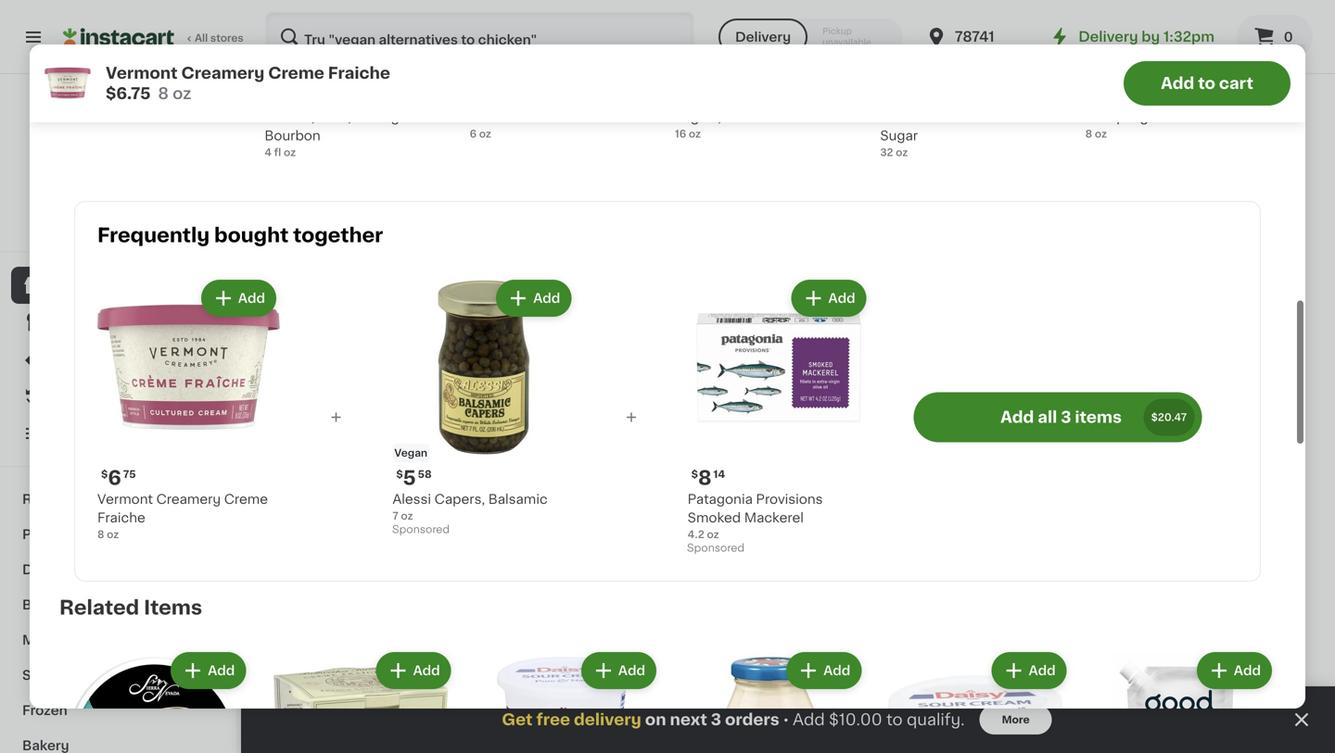 Task type: vqa. For each thing, say whether or not it's contained in the screenshot.
0 button
yes



Task type: describe. For each thing, give the bounding box(es) containing it.
product group containing prime shrimp new orleans style bbq, shrimp & sauce
[[795, 0, 953, 256]]

fraiche for vermont creamery creme fraiche $6.75 8 oz
[[328, 65, 390, 81]]

pure,
[[318, 111, 351, 124]]

fl
[[274, 147, 281, 158]]

style inside prime shrimp new orleans style bbq, shrimp & sauce
[[850, 190, 883, 203]]

vermont creamery creme fraiche 8 oz
[[97, 493, 268, 540]]

yogurt
[[278, 663, 348, 683]]

leek
[[623, 561, 654, 574]]

laoban pork soup dumplings 8 oz
[[1085, 92, 1203, 139]]

organic vegan
[[1142, 127, 1225, 137]]

creme for vermont creamery creme fraiche $6.75 8 oz
[[268, 65, 324, 81]]

$13.97 element
[[795, 145, 953, 169]]

extract,
[[265, 111, 315, 124]]

deli-
[[1020, 190, 1051, 203]]

okra
[[574, 190, 605, 203]]

central
[[1140, 542, 1188, 555]]

snacks & candy
[[22, 669, 132, 682]]

market
[[1191, 542, 1237, 555]]

buy
[[52, 390, 78, 403]]

$ 15 72
[[63, 68, 106, 87]]

alessi capers, balsamic 7 oz
[[392, 493, 548, 522]]

nounos  classic plain greek yogurt, whole milk 16 oz
[[675, 92, 854, 139]]

72
[[93, 69, 106, 79]]

oz inside patagonia provisions smoked mackerel 4.2 oz
[[707, 530, 719, 540]]

vermont for 8
[[97, 493, 153, 506]]

pricing
[[91, 206, 127, 216]]

devon
[[470, 92, 512, 105]]

pumpkin
[[713, 542, 770, 555]]

$ for 9
[[282, 148, 289, 158]]

jar
[[623, 190, 644, 203]]

old montgomery mercantile pickled okra
[[451, 172, 605, 203]]

frozen
[[22, 705, 67, 718]]

service type group
[[718, 19, 903, 56]]

0 vertical spatial 3
[[1061, 410, 1071, 426]]

free
[[320, 127, 343, 137]]

devon cream company double cream 6 oz
[[470, 92, 626, 139]]

frequently
[[97, 226, 210, 245]]

orders
[[725, 712, 779, 728]]

5
[[403, 469, 416, 488]]

cream right double
[[520, 111, 564, 124]]

creamery for $6.75
[[181, 65, 264, 81]]

patagonia
[[688, 493, 753, 506]]

again
[[94, 390, 130, 403]]

soup inside 'laoban pork soup dumplings 8 oz'
[[1169, 92, 1203, 105]]

100% satisfaction guarantee button
[[29, 219, 208, 237]]

pickle
[[1048, 172, 1087, 185]]

soup inside happy mama pumpkin leek soup 500 ml
[[658, 561, 691, 574]]

vermont for $6.75
[[106, 65, 178, 81]]

orleans
[[795, 190, 846, 203]]

ml
[[647, 579, 660, 589]]

& for eggs
[[61, 564, 72, 577]]

frozen link
[[11, 693, 225, 729]]

greek
[[814, 92, 854, 105]]

$ for 29
[[268, 69, 275, 79]]

delivery for delivery by 1:32pm
[[1078, 30, 1138, 44]]

stone
[[720, 172, 758, 185]]

instacart logo image
[[63, 26, 174, 48]]

ready
[[278, 293, 344, 312]]

double-
[[186, 92, 239, 105]]

& for seafood
[[60, 634, 71, 647]]

1 horizontal spatial vegan
[[394, 448, 427, 459]]

& for candy
[[74, 669, 85, 682]]

imperial
[[880, 92, 933, 105]]

meat
[[22, 634, 57, 647]]

3 inside treatment tracker modal dialog
[[711, 712, 721, 728]]

view more button
[[1096, 655, 1194, 692]]

0 horizontal spatial sugar
[[880, 129, 918, 142]]

old inside the edmond fallot stone jar old fashioned grain mustard
[[647, 190, 670, 203]]

8 inside 'laoban pork soup dumplings 8 oz'
[[1085, 129, 1092, 139]]

rick's picks pickle spears, deli-style button
[[968, 0, 1126, 206]]

product group containing old montgomery mercantile pickled okra
[[451, 0, 608, 206]]

confectioners
[[880, 111, 974, 124]]

9
[[289, 147, 302, 166]]

view for view pricing policy
[[63, 206, 88, 216]]

ready meals
[[278, 293, 410, 312]]

stores
[[210, 33, 244, 43]]

mama
[[670, 542, 710, 555]]

beverages link
[[11, 588, 225, 623]]

company
[[562, 92, 626, 105]]

prime shrimp new orleans style bbq, shrimp & sauce
[[795, 172, 919, 222]]

2 horizontal spatial vegan
[[1192, 127, 1225, 137]]

central market logo image
[[77, 96, 159, 178]]

central market vegetable lasagna dinner for two
[[1140, 542, 1264, 592]]

product group containing 9
[[278, 0, 436, 258]]

0 vertical spatial 14
[[1111, 69, 1123, 79]]

items
[[1075, 410, 1122, 426]]

$9.31 element
[[623, 516, 781, 540]]

save
[[306, 233, 338, 246]]

and
[[1182, 190, 1207, 203]]

oz inside nielsen-massey vanilla extract, pure, madagascar bourbon 4 fl oz
[[284, 147, 296, 158]]

laoban
[[1085, 92, 1134, 105]]

$22.12 element
[[1140, 516, 1298, 540]]

sponsored badge image for 8
[[688, 544, 744, 555]]

it
[[81, 390, 91, 403]]

item carousel region containing ready meals
[[278, 284, 1298, 640]]

qualify.
[[907, 712, 965, 728]]

bakery
[[22, 740, 69, 753]]

0 horizontal spatial vegan
[[351, 127, 384, 137]]

58
[[418, 470, 432, 480]]

0
[[1284, 31, 1293, 44]]

two
[[1208, 580, 1235, 592]]

related items
[[59, 599, 202, 618]]

delivery button
[[718, 19, 808, 56]]

add to cart
[[1161, 76, 1253, 91]]

bbq,
[[886, 190, 919, 203]]

product group containing 5
[[392, 276, 575, 541]]

farms
[[341, 172, 381, 185]]

dairy & eggs
[[22, 564, 109, 577]]

next
[[670, 712, 707, 728]]

rick's
[[968, 172, 1006, 185]]

6 inside 'devon cream company double cream 6 oz'
[[470, 129, 477, 139]]

$ for 6
[[101, 470, 108, 480]]

32
[[880, 147, 893, 158]]

12 oz
[[795, 579, 821, 589]]

product group containing woodstock organic bread and butter pickles
[[1140, 0, 1298, 239]]

add inside treatment tracker modal dialog
[[793, 712, 825, 728]]

deals
[[52, 353, 90, 366]]

oz inside alessi capers, balsamic 7 oz
[[401, 512, 413, 522]]

creamery for 8
[[156, 493, 221, 506]]

14 inside $ 8 14
[[713, 470, 725, 480]]

$ 9 hoboken farms marinara, basil
[[278, 147, 381, 203]]

oz inside the vermont creamery creme fraiche 8 oz
[[107, 530, 119, 540]]

alessi
[[392, 493, 431, 506]]

product group containing 8
[[688, 276, 870, 559]]

related
[[59, 599, 139, 618]]

prime
[[795, 172, 833, 185]]

bread
[[1140, 190, 1179, 203]]

vermont for cremont
[[59, 92, 115, 105]]

cart
[[1219, 76, 1253, 91]]

eggs
[[75, 564, 109, 577]]



Task type: locate. For each thing, give the bounding box(es) containing it.
1 vertical spatial item carousel region
[[278, 655, 1298, 754]]

1 vertical spatial creme
[[224, 493, 268, 506]]

1 vertical spatial shrimp
[[795, 209, 842, 222]]

6 left "75"
[[108, 469, 121, 488]]

delivery
[[574, 712, 641, 728]]

1 vertical spatial sugar
[[880, 129, 918, 142]]

oz inside 'devon cream company double cream 6 oz'
[[479, 129, 491, 139]]

oz down dumplings
[[1095, 129, 1107, 139]]

oz right 16
[[689, 129, 701, 139]]

sugar up "32"
[[880, 129, 918, 142]]

all
[[1038, 410, 1057, 426]]

$ left 72
[[63, 69, 70, 79]]

1 vertical spatial sponsored badge image
[[688, 544, 744, 555]]

8 down dumplings
[[1085, 129, 1092, 139]]

pickles
[[1140, 209, 1187, 222]]

style down pickle at the right top of the page
[[1051, 190, 1085, 203]]

1 vertical spatial to
[[886, 712, 903, 728]]

0 vertical spatial sugar
[[936, 92, 974, 105]]

$ inside the $ 5 58
[[396, 470, 403, 480]]

vegan down add to cart button
[[1192, 127, 1225, 137]]

0 vertical spatial creamery
[[181, 65, 264, 81]]

1 vertical spatial old
[[647, 190, 670, 203]]

vegan up 5
[[394, 448, 427, 459]]

1 horizontal spatial organic
[[1236, 172, 1288, 185]]

creamery for cremont
[[118, 92, 183, 105]]

old up "mercantile"
[[451, 172, 474, 185]]

product group containing 6
[[97, 276, 280, 543]]

central market vegetable lasagna dinner for two button
[[1140, 351, 1298, 595]]

mackerel
[[744, 512, 804, 525]]

oz right 12
[[809, 579, 821, 589]]

$ 8 14
[[691, 469, 725, 488]]

organic down pork
[[1142, 127, 1184, 137]]

$ for 8
[[691, 470, 698, 480]]

view inside popup button
[[1104, 667, 1136, 680]]

0 vertical spatial 6
[[470, 129, 477, 139]]

candy
[[88, 669, 132, 682]]

oz inside the 'vermont creamery creme fraiche $6.75 8 oz'
[[173, 86, 191, 102]]

1:32pm
[[1163, 30, 1215, 44]]

sugar
[[936, 92, 974, 105], [880, 129, 918, 142]]

lasagna
[[1210, 561, 1264, 574]]

creamery inside the 'vermont creamery creme fraiche $6.75 8 oz'
[[181, 65, 264, 81]]

soup down mama
[[658, 561, 691, 574]]

0 vertical spatial organic
[[1142, 127, 1184, 137]]

0 vertical spatial vermont
[[106, 65, 178, 81]]

more button
[[980, 706, 1052, 735]]

all stores link
[[63, 11, 245, 63]]

spears,
[[968, 190, 1017, 203]]

oz inside imperial sugar 10x confectioners powdered sugar 32 oz
[[896, 147, 908, 158]]

style up sauce
[[850, 190, 883, 203]]

1 style from the left
[[850, 190, 883, 203]]

shrimp down $13.97 element
[[836, 172, 883, 185]]

delivery by 1:32pm
[[1078, 30, 1215, 44]]

vegetable
[[1140, 561, 1206, 574]]

montgomery
[[477, 172, 562, 185]]

product group containing edmond fallot stone jar old fashioned grain mustard
[[623, 0, 781, 224]]

fraiche inside the vermont creamery creme fraiche 8 oz
[[97, 512, 145, 525]]

organic up butter
[[1236, 172, 1288, 185]]

for
[[1187, 580, 1205, 592]]

0 horizontal spatial sponsored badge image
[[392, 525, 449, 536]]

balsamic
[[488, 493, 548, 506]]

oz right the $6.75
[[173, 86, 191, 102]]

edmond fallot stone jar old fashioned grain mustard
[[623, 172, 779, 222]]

old down edmond
[[647, 190, 670, 203]]

fraiche up massey
[[328, 65, 390, 81]]

old inside old montgomery mercantile pickled okra
[[451, 172, 474, 185]]

view up 100%
[[63, 206, 88, 216]]

sponsored badge image down "4.2"
[[688, 544, 744, 555]]

vermont inside the vermont creamery creme fraiche 8 oz
[[97, 493, 153, 506]]

1 vertical spatial soup
[[658, 561, 691, 574]]

fraiche inside the 'vermont creamery creme fraiche $6.75 8 oz'
[[328, 65, 390, 81]]

1 item carousel region from the top
[[278, 284, 1298, 640]]

$ up patagonia
[[691, 470, 698, 480]]

sponsored badge image for 5
[[392, 525, 449, 536]]

0 horizontal spatial to
[[886, 712, 903, 728]]

15
[[70, 68, 92, 87]]

prime shrimp new orleans style bbq, shrimp & sauce button
[[795, 0, 953, 239]]

creamery up produce link
[[156, 493, 221, 506]]

oz down "smoked"
[[707, 530, 719, 540]]

creme for vermont creamery creme fraiche 8 oz
[[224, 493, 268, 506]]

8 inside the 'vermont creamery creme fraiche $6.75 8 oz'
[[158, 86, 169, 102]]

1 vertical spatial creamery
[[118, 92, 183, 105]]

mustard
[[623, 209, 677, 222]]

new
[[886, 172, 915, 185]]

8 up eggs
[[97, 530, 104, 540]]

creme inside the 'vermont creamery creme fraiche $6.75 8 oz'
[[268, 65, 324, 81]]

delivery left by
[[1078, 30, 1138, 44]]

0 vertical spatial fraiche
[[328, 65, 390, 81]]

oz inside 'laoban pork soup dumplings 8 oz'
[[1095, 129, 1107, 139]]

milk
[[769, 111, 795, 124]]

bought
[[214, 226, 289, 245]]

view for view more
[[1104, 667, 1136, 680]]

organic inside woodstock organic bread and butter pickles
[[1236, 172, 1288, 185]]

nielsen-massey vanilla extract, pure, madagascar bourbon 4 fl oz
[[265, 92, 435, 158]]

cream inside vermont creamery double- cream cremont
[[59, 111, 103, 124]]

0 horizontal spatial old
[[451, 172, 474, 185]]

satisfaction
[[78, 225, 140, 235]]

1 horizontal spatial 14
[[1111, 69, 1123, 79]]

1 horizontal spatial view
[[1104, 667, 1136, 680]]

fraiche for vermont creamery creme fraiche 8 oz
[[97, 512, 145, 525]]

6 down double
[[470, 129, 477, 139]]

oz inside nounos  classic plain greek yogurt, whole milk 16 oz
[[689, 129, 701, 139]]

1 vertical spatial fraiche
[[97, 512, 145, 525]]

buy it again link
[[11, 378, 225, 415]]

1 horizontal spatial sponsored badge image
[[688, 544, 744, 555]]

1 horizontal spatial delivery
[[1078, 30, 1138, 44]]

0 horizontal spatial 14
[[713, 470, 725, 480]]

edmond fallot stone jar old fashioned grain mustard button
[[623, 0, 781, 224]]

1 horizontal spatial old
[[647, 190, 670, 203]]

8 up patagonia
[[698, 469, 712, 488]]

dinner
[[1140, 580, 1184, 592]]

fraiche down $ 6 75
[[97, 512, 145, 525]]

$ inside $ 15 72
[[63, 69, 70, 79]]

add button
[[203, 282, 274, 315], [498, 282, 570, 315], [793, 282, 865, 315], [703, 356, 775, 389], [1221, 356, 1292, 389], [173, 655, 244, 688], [378, 655, 449, 688], [583, 655, 655, 688], [788, 655, 860, 688], [993, 655, 1065, 688], [1199, 655, 1270, 688]]

free
[[536, 712, 570, 728]]

500
[[623, 579, 644, 589]]

0 horizontal spatial 6
[[108, 469, 121, 488]]

0 vertical spatial creme
[[268, 65, 324, 81]]

all
[[195, 33, 208, 43]]

oz right 7
[[401, 512, 413, 522]]

& inside prime shrimp new orleans style bbq, shrimp & sauce
[[845, 209, 855, 222]]

1 vertical spatial view
[[1104, 667, 1136, 680]]

1 horizontal spatial soup
[[1169, 92, 1203, 105]]

creme inside the vermont creamery creme fraiche 8 oz
[[224, 493, 268, 506]]

style inside rick's picks pickle spears, deli-style
[[1051, 190, 1085, 203]]

oz right "32"
[[896, 147, 908, 158]]

style
[[850, 190, 883, 203], [1051, 190, 1085, 203]]

oz up the dairy & eggs link
[[107, 530, 119, 540]]

1 horizontal spatial to
[[1198, 76, 1215, 91]]

fallot
[[681, 172, 717, 185]]

$ inside $ 8 14
[[691, 470, 698, 480]]

all stores
[[195, 33, 244, 43]]

vermont inside the 'vermont creamery creme fraiche $6.75 8 oz'
[[106, 65, 178, 81]]

item carousel region containing yogurt
[[278, 655, 1298, 754]]

vermont inside vermont creamery double- cream cremont
[[59, 92, 115, 105]]

oz right fl
[[284, 147, 296, 158]]

vermont creamery creme fraiche $6.75 8 oz
[[106, 65, 390, 102]]

oz down double
[[479, 129, 491, 139]]

fraiche
[[328, 65, 390, 81], [97, 512, 145, 525]]

0 vertical spatial shrimp
[[836, 172, 883, 185]]

item carousel region
[[278, 284, 1298, 640], [278, 655, 1298, 754]]

creamery inside vermont creamery double- cream cremont
[[118, 92, 183, 105]]

0 horizontal spatial style
[[850, 190, 883, 203]]

2 item carousel region from the top
[[278, 655, 1298, 754]]

0 horizontal spatial fraiche
[[97, 512, 145, 525]]

get free delivery on next 3 orders • add $10.00 to qualify.
[[502, 712, 965, 728]]

butter
[[1210, 190, 1251, 203]]

plain
[[780, 92, 811, 105]]

happy mama pumpkin leek soup 500 ml
[[623, 542, 770, 589]]

organic
[[1142, 127, 1184, 137], [1236, 172, 1288, 185]]

0 horizontal spatial organic
[[1142, 127, 1184, 137]]

add inside button
[[1161, 76, 1194, 91]]

1 horizontal spatial sugar
[[936, 92, 974, 105]]

8 inside the vermont creamery creme fraiche 8 oz
[[97, 530, 104, 540]]

2 style from the left
[[1051, 190, 1085, 203]]

$ up nielsen-
[[268, 69, 275, 79]]

hoboken
[[278, 172, 337, 185]]

to inside treatment tracker modal dialog
[[886, 712, 903, 728]]

2 vertical spatial creamery
[[156, 493, 221, 506]]

$ left "75"
[[101, 470, 108, 480]]

•
[[783, 713, 789, 728]]

$ for 15
[[63, 69, 70, 79]]

0 vertical spatial view
[[63, 206, 88, 216]]

& left eggs
[[61, 564, 72, 577]]

1 horizontal spatial fraiche
[[328, 65, 390, 81]]

sponsored badge image
[[392, 525, 449, 536], [688, 544, 744, 555]]

0 horizontal spatial delivery
[[735, 31, 791, 44]]

add
[[1161, 76, 1194, 91], [238, 292, 265, 305], [533, 292, 560, 305], [828, 292, 855, 305], [739, 366, 766, 379], [1256, 366, 1283, 379], [1000, 410, 1034, 426], [208, 665, 235, 678], [413, 665, 440, 678], [618, 665, 645, 678], [823, 665, 850, 678], [1029, 665, 1056, 678], [1234, 665, 1261, 678], [793, 712, 825, 728]]

$
[[63, 69, 70, 79], [268, 69, 275, 79], [282, 148, 289, 158], [101, 470, 108, 480], [396, 470, 403, 480], [691, 470, 698, 480], [799, 519, 806, 529]]

100%
[[47, 225, 76, 235]]

delivery for delivery
[[735, 31, 791, 44]]

sponsored badge image down 7
[[392, 525, 449, 536]]

delivery inside button
[[735, 31, 791, 44]]

by
[[1142, 30, 1160, 44]]

$12.80 element
[[278, 516, 436, 540]]

1 vertical spatial 3
[[711, 712, 721, 728]]

lists link
[[11, 415, 225, 452]]

treatment tracker modal dialog
[[241, 687, 1335, 754]]

recipes
[[22, 493, 77, 506]]

delivery up classic
[[735, 31, 791, 44]]

0 vertical spatial old
[[451, 172, 474, 185]]

old montgomery mercantile pickled okra button
[[451, 0, 608, 206]]

save $1.00
[[306, 233, 377, 246]]

product group
[[278, 0, 436, 258], [451, 0, 608, 206], [623, 0, 781, 224], [795, 0, 953, 256], [1140, 0, 1298, 239], [97, 276, 280, 543], [392, 276, 575, 541], [688, 276, 870, 559], [451, 351, 608, 577], [623, 351, 781, 592], [795, 351, 953, 608], [968, 351, 1126, 558], [1140, 351, 1298, 595], [59, 649, 250, 754], [265, 649, 455, 754], [470, 649, 660, 754], [675, 649, 865, 754], [880, 649, 1071, 754], [1085, 649, 1276, 754], [451, 721, 608, 754], [623, 721, 781, 754], [795, 721, 953, 754], [968, 721, 1126, 754]]

product group containing $
[[795, 351, 953, 608]]

8
[[158, 86, 169, 102], [1085, 129, 1092, 139], [698, 469, 712, 488], [97, 530, 104, 540]]

$ for 5
[[396, 470, 403, 480]]

to inside button
[[1198, 76, 1215, 91]]

14
[[1111, 69, 1123, 79], [713, 470, 725, 480]]

& left candy
[[74, 669, 85, 682]]

snacks
[[22, 669, 71, 682]]

100% satisfaction guarantee
[[47, 225, 196, 235]]

8 right the $6.75
[[158, 86, 169, 102]]

14 up patagonia
[[713, 470, 725, 480]]

pork
[[1137, 92, 1166, 105]]

0 vertical spatial soup
[[1169, 92, 1203, 105]]

0 horizontal spatial 3
[[711, 712, 721, 728]]

$ inside $ 6 75
[[101, 470, 108, 480]]

view more
[[1104, 667, 1174, 680]]

vegan down madagascar
[[351, 127, 384, 137]]

0 vertical spatial item carousel region
[[278, 284, 1298, 640]]

3 right all
[[1061, 410, 1071, 426]]

$ left 58
[[396, 470, 403, 480]]

0 horizontal spatial view
[[63, 206, 88, 216]]

cream right "devon"
[[515, 92, 559, 105]]

0 horizontal spatial soup
[[658, 561, 691, 574]]

10x
[[977, 92, 999, 105]]

$ down "provisions"
[[799, 519, 806, 529]]

save $1.00 button
[[278, 224, 436, 258]]

shrimp down orleans
[[795, 209, 842, 222]]

1 vertical spatial 14
[[713, 470, 725, 480]]

delivery
[[1078, 30, 1138, 44], [735, 31, 791, 44]]

0 vertical spatial sponsored badge image
[[392, 525, 449, 536]]

1 vertical spatial vermont
[[59, 92, 115, 105]]

cream down the "15"
[[59, 111, 103, 124]]

$10.00
[[829, 712, 882, 728]]

1 vertical spatial organic
[[1236, 172, 1288, 185]]

3 right next
[[711, 712, 721, 728]]

75
[[123, 470, 136, 480]]

soup down the add to cart
[[1169, 92, 1203, 105]]

14 up laoban at the top of page
[[1111, 69, 1123, 79]]

vermont down $ 6 75
[[97, 493, 153, 506]]

more
[[1002, 715, 1030, 725]]

& left sauce
[[845, 209, 855, 222]]

creamery up cremont
[[118, 92, 183, 105]]

imperial sugar 10x confectioners powdered sugar 32 oz
[[880, 92, 1043, 158]]

view left more
[[1104, 667, 1136, 680]]

& right meat
[[60, 634, 71, 647]]

$6.75
[[106, 86, 151, 102]]

vermont up the $6.75
[[106, 65, 178, 81]]

$20.47
[[1151, 413, 1187, 423]]

to right "$10.00"
[[886, 712, 903, 728]]

$ inside $ 9 hoboken farms marinara, basil
[[282, 148, 289, 158]]

1 horizontal spatial 3
[[1061, 410, 1071, 426]]

0 vertical spatial to
[[1198, 76, 1215, 91]]

provisions
[[756, 493, 823, 506]]

1 horizontal spatial 6
[[470, 129, 477, 139]]

to left cart at the right of page
[[1198, 76, 1215, 91]]

1 vertical spatial 6
[[108, 469, 121, 488]]

7
[[392, 512, 398, 522]]

creamery up double-
[[181, 65, 264, 81]]

$ 5 58
[[396, 469, 432, 488]]

sugar left "10x"
[[936, 92, 974, 105]]

vermont down $ 15 72 on the top left
[[59, 92, 115, 105]]

0 button
[[1237, 15, 1313, 59]]

creamery inside the vermont creamery creme fraiche 8 oz
[[156, 493, 221, 506]]

madagascar
[[355, 111, 435, 124]]

None search field
[[265, 11, 694, 63]]

2 vertical spatial vermont
[[97, 493, 153, 506]]

$ inside $ 29 70
[[268, 69, 275, 79]]

$ right fl
[[282, 148, 289, 158]]

4.2
[[688, 530, 704, 540]]

1 horizontal spatial style
[[1051, 190, 1085, 203]]

beverages
[[22, 599, 93, 612]]



